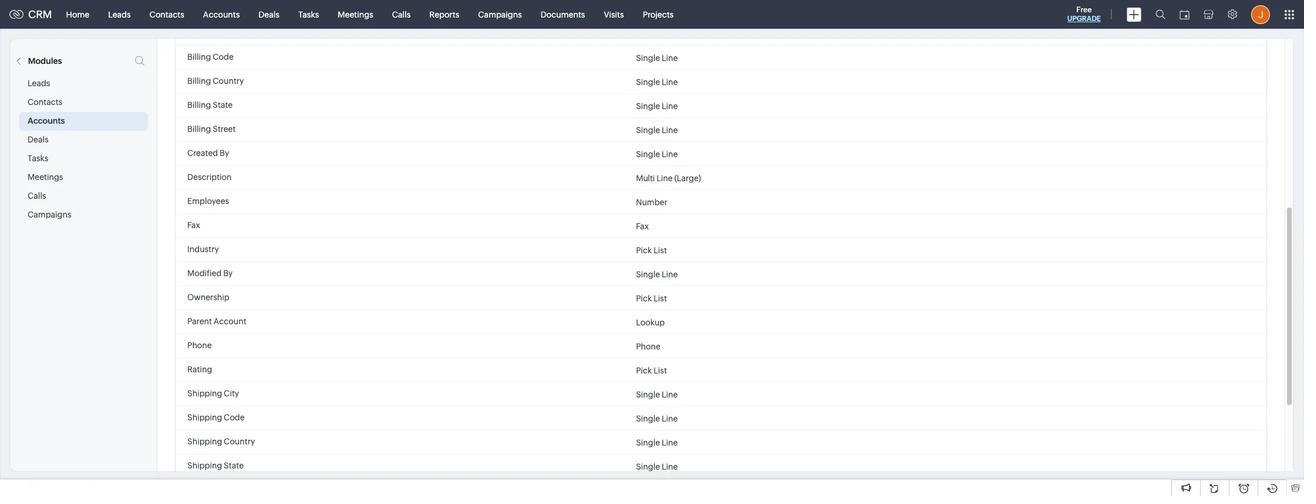 Task type: locate. For each thing, give the bounding box(es) containing it.
billing
[[187, 52, 211, 62], [187, 76, 211, 86], [187, 100, 211, 110], [187, 125, 211, 134]]

fax
[[187, 221, 200, 230], [636, 222, 649, 231]]

0 vertical spatial campaigns
[[478, 10, 522, 19]]

list
[[654, 246, 667, 255], [654, 294, 667, 303], [654, 366, 667, 376]]

meetings
[[338, 10, 373, 19], [28, 173, 63, 182]]

0 horizontal spatial deals
[[28, 135, 49, 145]]

pick list down the lookup
[[636, 366, 667, 376]]

contacts link
[[140, 0, 194, 28]]

free
[[1077, 5, 1092, 14]]

0 vertical spatial country
[[213, 76, 244, 86]]

profile image
[[1252, 5, 1271, 24]]

pick list for industry
[[636, 246, 667, 255]]

3 list from the top
[[654, 366, 667, 376]]

rating
[[187, 365, 212, 375]]

shipping for shipping state
[[187, 462, 222, 471]]

code
[[213, 52, 234, 62], [224, 414, 245, 423]]

1 vertical spatial list
[[654, 294, 667, 303]]

code for billing code
[[213, 52, 234, 62]]

1 horizontal spatial phone
[[636, 342, 661, 352]]

meetings link
[[329, 0, 383, 28]]

leads down modules
[[28, 79, 50, 88]]

0 horizontal spatial leads
[[28, 79, 50, 88]]

2 billing from the top
[[187, 76, 211, 86]]

list up the lookup
[[654, 294, 667, 303]]

deals link
[[249, 0, 289, 28]]

single line for shipping city
[[636, 390, 678, 400]]

0 vertical spatial state
[[213, 100, 233, 110]]

industry
[[187, 245, 219, 254]]

11 single from the top
[[636, 463, 660, 472]]

1 vertical spatial tasks
[[28, 154, 48, 163]]

0 vertical spatial list
[[654, 246, 667, 255]]

single for billing state
[[636, 101, 660, 111]]

state for shipping state
[[224, 462, 244, 471]]

9 single line from the top
[[636, 414, 678, 424]]

6 single line from the top
[[636, 150, 678, 159]]

1 horizontal spatial contacts
[[150, 10, 184, 19]]

single line for shipping state
[[636, 463, 678, 472]]

shipping for shipping code
[[187, 414, 222, 423]]

shipping for shipping country
[[187, 438, 222, 447]]

1 pick list from the top
[[636, 246, 667, 255]]

single
[[636, 29, 660, 38], [636, 53, 660, 63], [636, 77, 660, 87], [636, 101, 660, 111], [636, 125, 660, 135], [636, 150, 660, 159], [636, 270, 660, 279], [636, 390, 660, 400], [636, 414, 660, 424], [636, 439, 660, 448], [636, 463, 660, 472]]

ownership
[[187, 293, 230, 303]]

billing up 'created'
[[187, 125, 211, 134]]

1 vertical spatial state
[[224, 462, 244, 471]]

shipping state
[[187, 462, 244, 471]]

list down number
[[654, 246, 667, 255]]

pick list down number
[[636, 246, 667, 255]]

1 shipping from the top
[[187, 389, 222, 399]]

1 horizontal spatial leads
[[108, 10, 131, 19]]

0 vertical spatial contacts
[[150, 10, 184, 19]]

4 billing from the top
[[187, 125, 211, 134]]

by right 'modified'
[[223, 269, 233, 278]]

2 vertical spatial pick list
[[636, 366, 667, 376]]

1 vertical spatial deals
[[28, 135, 49, 145]]

2 shipping from the top
[[187, 414, 222, 423]]

state
[[213, 100, 233, 110], [224, 462, 244, 471]]

single line
[[636, 29, 678, 38], [636, 53, 678, 63], [636, 77, 678, 87], [636, 101, 678, 111], [636, 125, 678, 135], [636, 150, 678, 159], [636, 270, 678, 279], [636, 390, 678, 400], [636, 414, 678, 424], [636, 439, 678, 448], [636, 463, 678, 472]]

calls
[[392, 10, 411, 19], [28, 192, 46, 201]]

shipping
[[187, 389, 222, 399], [187, 414, 222, 423], [187, 438, 222, 447], [187, 462, 222, 471]]

tasks
[[298, 10, 319, 19], [28, 154, 48, 163]]

by
[[220, 149, 229, 158], [223, 269, 233, 278]]

2 vertical spatial list
[[654, 366, 667, 376]]

billing up billing state
[[187, 76, 211, 86]]

1 billing from the top
[[187, 52, 211, 62]]

1 horizontal spatial campaigns
[[478, 10, 522, 19]]

pick down number
[[636, 246, 652, 255]]

1 vertical spatial country
[[224, 438, 255, 447]]

free upgrade
[[1068, 5, 1101, 23]]

0 horizontal spatial fax
[[187, 221, 200, 230]]

1 horizontal spatial deals
[[259, 10, 280, 19]]

1 vertical spatial by
[[223, 269, 233, 278]]

11 single line from the top
[[636, 463, 678, 472]]

5 single from the top
[[636, 125, 660, 135]]

single for billing street
[[636, 125, 660, 135]]

1 single from the top
[[636, 29, 660, 38]]

1 horizontal spatial accounts
[[203, 10, 240, 19]]

country for shipping country
[[224, 438, 255, 447]]

3 shipping from the top
[[187, 438, 222, 447]]

billing up billing country
[[187, 52, 211, 62]]

pick
[[636, 246, 652, 255], [636, 294, 652, 303], [636, 366, 652, 376]]

0 horizontal spatial contacts
[[28, 98, 62, 107]]

3 single line from the top
[[636, 77, 678, 87]]

0 vertical spatial pick
[[636, 246, 652, 255]]

1 horizontal spatial calls
[[392, 10, 411, 19]]

lookup
[[636, 318, 665, 328]]

code down the 'city'
[[224, 414, 245, 423]]

1 horizontal spatial meetings
[[338, 10, 373, 19]]

calls link
[[383, 0, 420, 28]]

shipping down shipping country at bottom left
[[187, 462, 222, 471]]

2 single from the top
[[636, 53, 660, 63]]

leads
[[108, 10, 131, 19], [28, 79, 50, 88]]

projects link
[[634, 0, 683, 28]]

search image
[[1156, 9, 1166, 19]]

state up street
[[213, 100, 233, 110]]

1 vertical spatial campaigns
[[28, 210, 71, 220]]

line for created by
[[662, 150, 678, 159]]

modified
[[187, 269, 222, 278]]

phone down 'parent' on the left bottom
[[187, 341, 212, 351]]

2 single line from the top
[[636, 53, 678, 63]]

billing for billing state
[[187, 100, 211, 110]]

deals inside deals link
[[259, 10, 280, 19]]

phone
[[187, 341, 212, 351], [636, 342, 661, 352]]

fax up "industry"
[[187, 221, 200, 230]]

state down shipping country at bottom left
[[224, 462, 244, 471]]

projects
[[643, 10, 674, 19]]

list for industry
[[654, 246, 667, 255]]

documents link
[[532, 0, 595, 28]]

1 vertical spatial leads
[[28, 79, 50, 88]]

0 vertical spatial meetings
[[338, 10, 373, 19]]

0 vertical spatial leads
[[108, 10, 131, 19]]

3 single from the top
[[636, 77, 660, 87]]

employees
[[187, 197, 229, 206]]

pick list
[[636, 246, 667, 255], [636, 294, 667, 303], [636, 366, 667, 376]]

by right 'created'
[[220, 149, 229, 158]]

country down "shipping code"
[[224, 438, 255, 447]]

line for billing country
[[662, 77, 678, 87]]

pick list for ownership
[[636, 294, 667, 303]]

8 single from the top
[[636, 390, 660, 400]]

0 vertical spatial deals
[[259, 10, 280, 19]]

6 single from the top
[[636, 150, 660, 159]]

3 pick list from the top
[[636, 366, 667, 376]]

accounts
[[203, 10, 240, 19], [28, 116, 65, 126]]

shipping up "shipping state"
[[187, 438, 222, 447]]

2 pick list from the top
[[636, 294, 667, 303]]

code up billing country
[[213, 52, 234, 62]]

7 single from the top
[[636, 270, 660, 279]]

1 horizontal spatial fax
[[636, 222, 649, 231]]

1 vertical spatial code
[[224, 414, 245, 423]]

reports
[[430, 10, 460, 19]]

line for shipping code
[[662, 414, 678, 424]]

line for billing street
[[662, 125, 678, 135]]

2 vertical spatial pick
[[636, 366, 652, 376]]

0 vertical spatial pick list
[[636, 246, 667, 255]]

4 single from the top
[[636, 101, 660, 111]]

10 single from the top
[[636, 439, 660, 448]]

1 vertical spatial meetings
[[28, 173, 63, 182]]

meetings inside "link"
[[338, 10, 373, 19]]

pick down the lookup
[[636, 366, 652, 376]]

1 horizontal spatial tasks
[[298, 10, 319, 19]]

single for shipping code
[[636, 414, 660, 424]]

8 single line from the top
[[636, 390, 678, 400]]

1 vertical spatial accounts
[[28, 116, 65, 126]]

leads right home link
[[108, 10, 131, 19]]

0 vertical spatial by
[[220, 149, 229, 158]]

shipping down shipping city
[[187, 414, 222, 423]]

0 vertical spatial code
[[213, 52, 234, 62]]

4 shipping from the top
[[187, 462, 222, 471]]

country down billing code
[[213, 76, 244, 86]]

pick up the lookup
[[636, 294, 652, 303]]

state for billing state
[[213, 100, 233, 110]]

phone down the lookup
[[636, 342, 661, 352]]

0 horizontal spatial calls
[[28, 192, 46, 201]]

0 vertical spatial calls
[[392, 10, 411, 19]]

single line for billing country
[[636, 77, 678, 87]]

leads link
[[99, 0, 140, 28]]

1 vertical spatial calls
[[28, 192, 46, 201]]

1 list from the top
[[654, 246, 667, 255]]

line for shipping city
[[662, 390, 678, 400]]

1 vertical spatial pick list
[[636, 294, 667, 303]]

pick list up the lookup
[[636, 294, 667, 303]]

pick for industry
[[636, 246, 652, 255]]

3 pick from the top
[[636, 366, 652, 376]]

campaigns link
[[469, 0, 532, 28]]

list down the lookup
[[654, 366, 667, 376]]

shipping down rating
[[187, 389, 222, 399]]

contacts down modules
[[28, 98, 62, 107]]

create menu element
[[1120, 0, 1149, 28]]

3 billing from the top
[[187, 100, 211, 110]]

10 single line from the top
[[636, 439, 678, 448]]

account
[[214, 317, 247, 327]]

fax down number
[[636, 222, 649, 231]]

5 single line from the top
[[636, 125, 678, 135]]

country for billing country
[[213, 76, 244, 86]]

7 single line from the top
[[636, 270, 678, 279]]

contacts
[[150, 10, 184, 19], [28, 98, 62, 107]]

single line for shipping country
[[636, 439, 678, 448]]

1 vertical spatial pick
[[636, 294, 652, 303]]

2 pick from the top
[[636, 294, 652, 303]]

single line for billing street
[[636, 125, 678, 135]]

country
[[213, 76, 244, 86], [224, 438, 255, 447]]

campaigns
[[478, 10, 522, 19], [28, 210, 71, 220]]

2 list from the top
[[654, 294, 667, 303]]

by for created by
[[220, 149, 229, 158]]

deals
[[259, 10, 280, 19], [28, 135, 49, 145]]

line
[[662, 29, 678, 38], [662, 53, 678, 63], [662, 77, 678, 87], [662, 101, 678, 111], [662, 125, 678, 135], [662, 150, 678, 159], [657, 174, 673, 183], [662, 270, 678, 279], [662, 390, 678, 400], [662, 414, 678, 424], [662, 439, 678, 448], [662, 463, 678, 472]]

4 single line from the top
[[636, 101, 678, 111]]

contacts right the leads link
[[150, 10, 184, 19]]

by for modified by
[[223, 269, 233, 278]]

billing up billing street
[[187, 100, 211, 110]]

1 pick from the top
[[636, 246, 652, 255]]

9 single from the top
[[636, 414, 660, 424]]



Task type: describe. For each thing, give the bounding box(es) containing it.
upgrade
[[1068, 15, 1101, 23]]

single line for billing state
[[636, 101, 678, 111]]

shipping country
[[187, 438, 255, 447]]

(large)
[[675, 174, 701, 183]]

parent
[[187, 317, 212, 327]]

billing for billing street
[[187, 125, 211, 134]]

0 vertical spatial accounts
[[203, 10, 240, 19]]

line for shipping state
[[662, 463, 678, 472]]

line for billing code
[[662, 53, 678, 63]]

single for shipping country
[[636, 439, 660, 448]]

billing country
[[187, 76, 244, 86]]

list for rating
[[654, 366, 667, 376]]

line for billing state
[[662, 101, 678, 111]]

pick for ownership
[[636, 294, 652, 303]]

visits link
[[595, 0, 634, 28]]

single line for created by
[[636, 150, 678, 159]]

visits
[[604, 10, 624, 19]]

1 vertical spatial contacts
[[28, 98, 62, 107]]

profile element
[[1245, 0, 1278, 28]]

parent account
[[187, 317, 247, 327]]

created by
[[187, 149, 229, 158]]

reports link
[[420, 0, 469, 28]]

single for created by
[[636, 150, 660, 159]]

0 horizontal spatial campaigns
[[28, 210, 71, 220]]

modules
[[28, 56, 62, 66]]

crm
[[28, 8, 52, 21]]

billing for billing code
[[187, 52, 211, 62]]

line for description
[[657, 174, 673, 183]]

list for ownership
[[654, 294, 667, 303]]

crm link
[[9, 8, 52, 21]]

single for shipping city
[[636, 390, 660, 400]]

contacts inside contacts link
[[150, 10, 184, 19]]

billing for billing country
[[187, 76, 211, 86]]

single line for shipping code
[[636, 414, 678, 424]]

number
[[636, 198, 668, 207]]

documents
[[541, 10, 585, 19]]

create menu image
[[1127, 7, 1142, 21]]

shipping city
[[187, 389, 239, 399]]

single for billing code
[[636, 53, 660, 63]]

0 horizontal spatial meetings
[[28, 173, 63, 182]]

home
[[66, 10, 89, 19]]

modified by
[[187, 269, 233, 278]]

single for billing country
[[636, 77, 660, 87]]

street
[[213, 125, 236, 134]]

code for shipping code
[[224, 414, 245, 423]]

billing code
[[187, 52, 234, 62]]

line for modified by
[[662, 270, 678, 279]]

0 horizontal spatial accounts
[[28, 116, 65, 126]]

tasks link
[[289, 0, 329, 28]]

created
[[187, 149, 218, 158]]

single for modified by
[[636, 270, 660, 279]]

city
[[224, 389, 239, 399]]

single for shipping state
[[636, 463, 660, 472]]

0 vertical spatial tasks
[[298, 10, 319, 19]]

0 horizontal spatial phone
[[187, 341, 212, 351]]

calendar image
[[1180, 10, 1190, 19]]

billing state
[[187, 100, 233, 110]]

pick for rating
[[636, 366, 652, 376]]

home link
[[57, 0, 99, 28]]

accounts link
[[194, 0, 249, 28]]

multi
[[636, 174, 655, 183]]

shipping code
[[187, 414, 245, 423]]

single line for billing code
[[636, 53, 678, 63]]

billing street
[[187, 125, 236, 134]]

multi line (large)
[[636, 174, 701, 183]]

single line for modified by
[[636, 270, 678, 279]]

1 single line from the top
[[636, 29, 678, 38]]

search element
[[1149, 0, 1173, 29]]

pick list for rating
[[636, 366, 667, 376]]

description
[[187, 173, 232, 182]]

0 horizontal spatial tasks
[[28, 154, 48, 163]]

line for shipping country
[[662, 439, 678, 448]]

shipping for shipping city
[[187, 389, 222, 399]]



Task type: vqa. For each thing, say whether or not it's contained in the screenshot.


